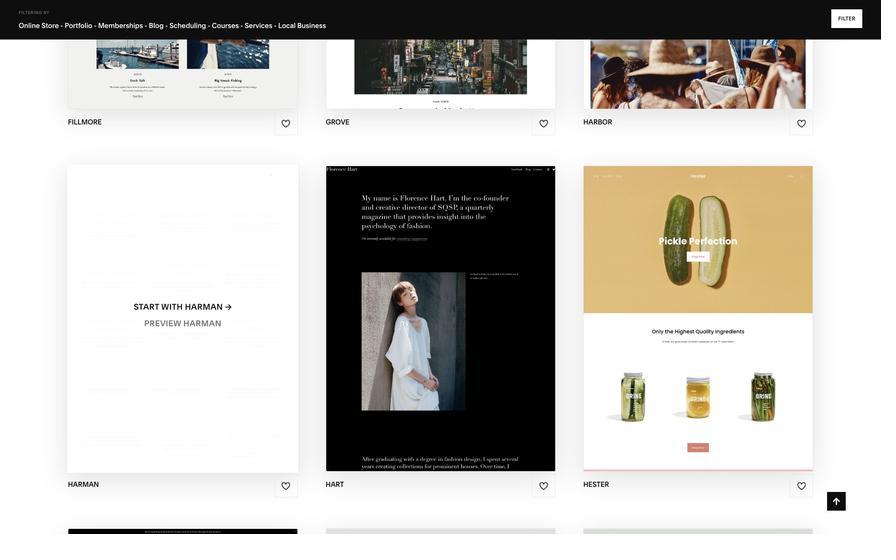 Task type: describe. For each thing, give the bounding box(es) containing it.
add harbor to your favorites list image
[[797, 119, 807, 128]]

harbor
[[584, 118, 613, 126]]

6 - from the left
[[241, 21, 243, 30]]

start for preview hester
[[653, 302, 678, 312]]

4 - from the left
[[165, 21, 168, 30]]

7 - from the left
[[274, 21, 277, 30]]

back to top image
[[832, 497, 842, 506]]

filter button
[[832, 9, 863, 28]]

hart image
[[326, 166, 555, 472]]

portfolio
[[65, 21, 92, 30]]

add grove to your favorites list image
[[539, 119, 549, 128]]

1 - from the left
[[60, 21, 63, 30]]

add harman to your favorites list image
[[281, 482, 291, 491]]

start with harman
[[134, 302, 223, 312]]

by
[[44, 10, 50, 15]]

preview for preview hart
[[410, 319, 447, 328]]

2 vertical spatial hester
[[584, 481, 609, 489]]

harman image
[[67, 165, 299, 473]]

2 vertical spatial hart
[[326, 481, 344, 489]]

online
[[19, 21, 40, 30]]

start with hart button
[[399, 296, 482, 319]]

add hester to your favorites list image
[[797, 482, 807, 491]]

with for harman
[[161, 302, 183, 312]]

scheduling
[[170, 21, 206, 30]]

filtering
[[19, 10, 42, 15]]

preview hester
[[663, 319, 734, 328]]

hester inside button
[[704, 302, 736, 312]]

start with hester button
[[653, 296, 745, 319]]

services
[[245, 21, 273, 30]]

5 - from the left
[[208, 21, 210, 30]]

preview harman
[[144, 319, 222, 328]]

1 vertical spatial hart
[[449, 319, 472, 328]]

fillmore image
[[68, 0, 297, 109]]

preview hart link
[[410, 312, 472, 336]]

harbor image
[[584, 0, 813, 109]]

idrah image
[[68, 529, 297, 534]]

preview harman link
[[144, 312, 222, 336]]



Task type: vqa. For each thing, say whether or not it's contained in the screenshot.
Fitness to the left
no



Task type: locate. For each thing, give the bounding box(es) containing it.
hester
[[704, 302, 736, 312], [702, 319, 734, 328], [584, 481, 609, 489]]

preview
[[144, 319, 181, 328], [410, 319, 447, 328], [663, 319, 700, 328]]

start with harman button
[[134, 296, 232, 319]]

add fillmore to your favorites list image
[[281, 119, 291, 128]]

kester image
[[326, 529, 555, 534]]

start
[[134, 302, 159, 312], [399, 302, 425, 312], [653, 302, 678, 312]]

memberships
[[98, 21, 143, 30]]

grove image
[[326, 0, 555, 109]]

0 vertical spatial hester
[[704, 302, 736, 312]]

store
[[41, 21, 59, 30]]

with
[[161, 302, 183, 312], [427, 302, 449, 312], [680, 302, 702, 312]]

- left the 'blog'
[[145, 21, 147, 30]]

preview for preview harman
[[144, 319, 181, 328]]

1 horizontal spatial with
[[427, 302, 449, 312]]

preview for preview hester
[[663, 319, 700, 328]]

- left courses
[[208, 21, 210, 30]]

- left local
[[274, 21, 277, 30]]

hart
[[451, 302, 473, 312], [449, 319, 472, 328], [326, 481, 344, 489]]

with up preview hart at the bottom of the page
[[427, 302, 449, 312]]

start inside button
[[399, 302, 425, 312]]

harman inside button
[[185, 302, 223, 312]]

filter
[[839, 15, 856, 22]]

filtering by
[[19, 10, 50, 15]]

preview hart
[[410, 319, 472, 328]]

0 vertical spatial hart
[[451, 302, 473, 312]]

- right courses
[[241, 21, 243, 30]]

preview down start with hester
[[663, 319, 700, 328]]

start for preview hart
[[399, 302, 425, 312]]

2 vertical spatial harman
[[68, 481, 99, 489]]

with up preview harman
[[161, 302, 183, 312]]

3 preview from the left
[[663, 319, 700, 328]]

harman
[[185, 302, 223, 312], [184, 319, 222, 328], [68, 481, 99, 489]]

2 horizontal spatial preview
[[663, 319, 700, 328]]

start up preview hester
[[653, 302, 678, 312]]

preview down the start with hart
[[410, 319, 447, 328]]

hart inside button
[[451, 302, 473, 312]]

- right the store
[[60, 21, 63, 30]]

-
[[60, 21, 63, 30], [94, 21, 97, 30], [145, 21, 147, 30], [165, 21, 168, 30], [208, 21, 210, 30], [241, 21, 243, 30], [274, 21, 277, 30]]

1 vertical spatial hester
[[702, 319, 734, 328]]

with inside button
[[427, 302, 449, 312]]

fillmore
[[68, 118, 102, 126]]

2 preview from the left
[[410, 319, 447, 328]]

preview hester link
[[663, 312, 734, 336]]

add hart to your favorites list image
[[539, 482, 549, 491]]

3 - from the left
[[145, 21, 147, 30]]

1 start from the left
[[134, 302, 159, 312]]

0 horizontal spatial start
[[134, 302, 159, 312]]

online store - portfolio - memberships - blog - scheduling - courses - services - local business
[[19, 21, 326, 30]]

0 horizontal spatial preview
[[144, 319, 181, 328]]

0 horizontal spatial with
[[161, 302, 183, 312]]

2 horizontal spatial with
[[680, 302, 702, 312]]

start with hester
[[653, 302, 736, 312]]

3 with from the left
[[680, 302, 702, 312]]

with for hester
[[680, 302, 702, 312]]

2 horizontal spatial start
[[653, 302, 678, 312]]

1 horizontal spatial preview
[[410, 319, 447, 328]]

local
[[278, 21, 296, 30]]

start for preview harman
[[134, 302, 159, 312]]

preview down start with harman
[[144, 319, 181, 328]]

1 with from the left
[[161, 302, 183, 312]]

with for hart
[[427, 302, 449, 312]]

2 with from the left
[[427, 302, 449, 312]]

3 start from the left
[[653, 302, 678, 312]]

lakshi image
[[584, 529, 813, 534]]

1 horizontal spatial start
[[399, 302, 425, 312]]

1 preview from the left
[[144, 319, 181, 328]]

- right portfolio
[[94, 21, 97, 30]]

start up preview hart at the bottom of the page
[[399, 302, 425, 312]]

2 start from the left
[[399, 302, 425, 312]]

hester image
[[584, 166, 813, 472]]

- right the 'blog'
[[165, 21, 168, 30]]

blog
[[149, 21, 164, 30]]

start up preview harman
[[134, 302, 159, 312]]

business
[[297, 21, 326, 30]]

courses
[[212, 21, 239, 30]]

0 vertical spatial harman
[[185, 302, 223, 312]]

start with hart
[[399, 302, 473, 312]]

2 - from the left
[[94, 21, 97, 30]]

1 vertical spatial harman
[[184, 319, 222, 328]]

with up preview hester
[[680, 302, 702, 312]]

grove
[[326, 118, 350, 126]]



